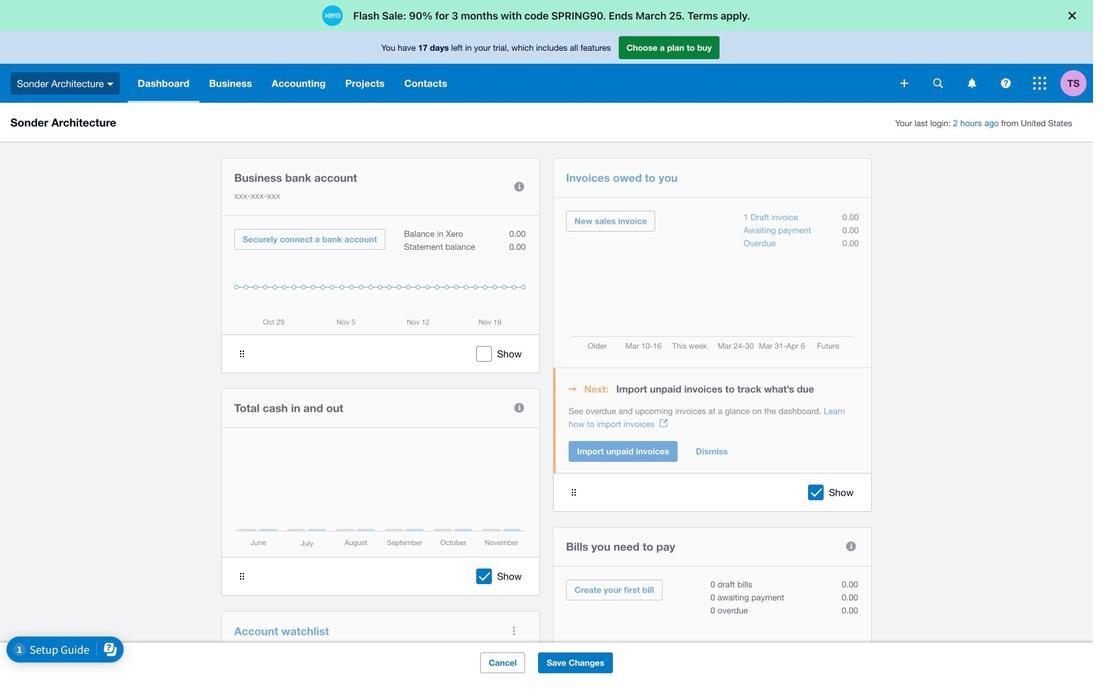 Task type: describe. For each thing, give the bounding box(es) containing it.
panel body document
[[569, 405, 859, 431]]

opens in a new tab image
[[660, 420, 668, 427]]



Task type: vqa. For each thing, say whether or not it's contained in the screenshot.
JS associated with Project
no



Task type: locate. For each thing, give the bounding box(es) containing it.
banner
[[0, 31, 1094, 103]]

dialog
[[0, 0, 1094, 31]]

svg image
[[934, 78, 944, 88]]

svg image
[[1034, 77, 1047, 90], [968, 78, 977, 88], [1002, 78, 1011, 88], [901, 79, 909, 87], [107, 83, 114, 86]]



